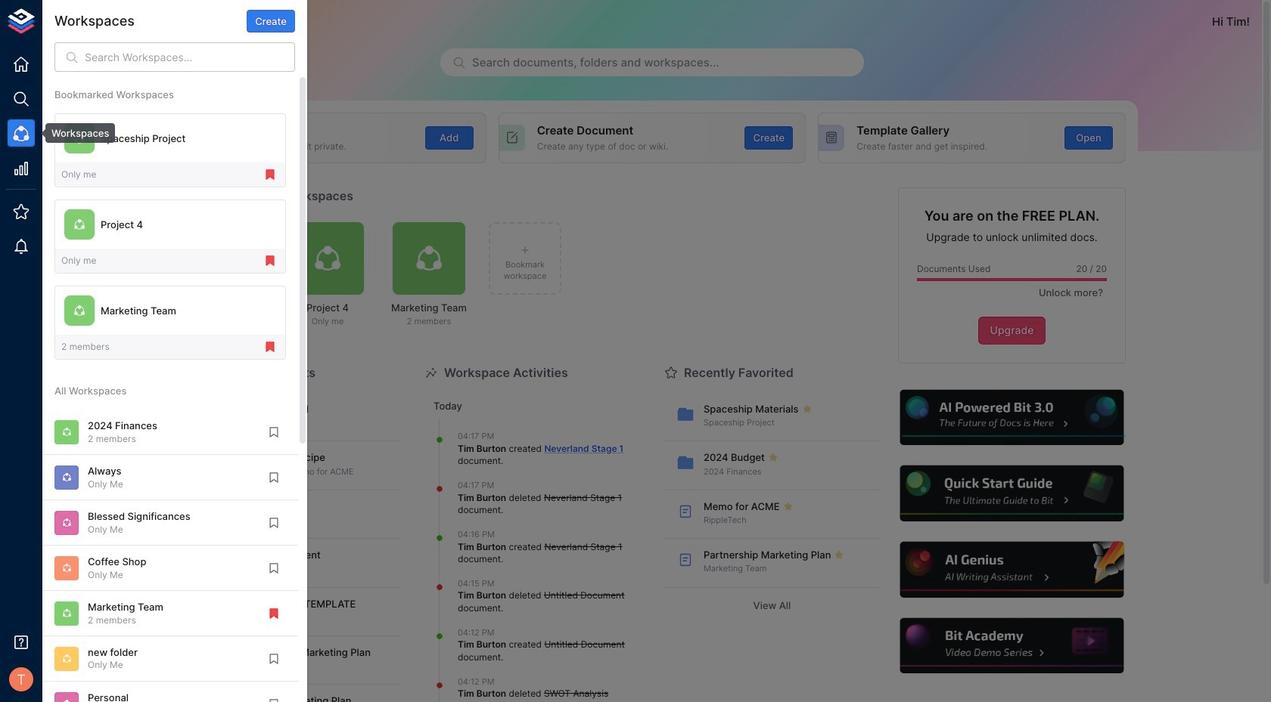 Task type: locate. For each thing, give the bounding box(es) containing it.
0 vertical spatial bookmark image
[[267, 562, 281, 576]]

0 vertical spatial remove bookmark image
[[263, 168, 277, 182]]

remove bookmark image
[[263, 168, 277, 182], [263, 341, 277, 354]]

0 vertical spatial remove bookmark image
[[263, 254, 277, 268]]

remove bookmark image
[[263, 254, 277, 268], [267, 607, 281, 621]]

bookmark image
[[267, 562, 281, 576], [267, 698, 281, 703]]

1 bookmark image from the top
[[267, 562, 281, 576]]

1 vertical spatial remove bookmark image
[[263, 341, 277, 354]]

bookmark image
[[267, 426, 281, 439], [267, 471, 281, 485], [267, 517, 281, 530], [267, 653, 281, 666]]

1 remove bookmark image from the top
[[263, 168, 277, 182]]

4 bookmark image from the top
[[267, 653, 281, 666]]

tooltip
[[35, 123, 115, 143]]

2 help image from the top
[[898, 464, 1126, 524]]

help image
[[898, 388, 1126, 448], [898, 464, 1126, 524], [898, 540, 1126, 600], [898, 617, 1126, 677]]

1 vertical spatial bookmark image
[[267, 698, 281, 703]]

3 help image from the top
[[898, 540, 1126, 600]]

4 help image from the top
[[898, 617, 1126, 677]]



Task type: describe. For each thing, give the bounding box(es) containing it.
1 bookmark image from the top
[[267, 426, 281, 439]]

2 bookmark image from the top
[[267, 471, 281, 485]]

2 bookmark image from the top
[[267, 698, 281, 703]]

1 vertical spatial remove bookmark image
[[267, 607, 281, 621]]

1 help image from the top
[[898, 388, 1126, 448]]

2 remove bookmark image from the top
[[263, 341, 277, 354]]

3 bookmark image from the top
[[267, 517, 281, 530]]

Search Workspaces... text field
[[85, 42, 295, 72]]



Task type: vqa. For each thing, say whether or not it's contained in the screenshot.
Search Templates... TEXT BOX
no



